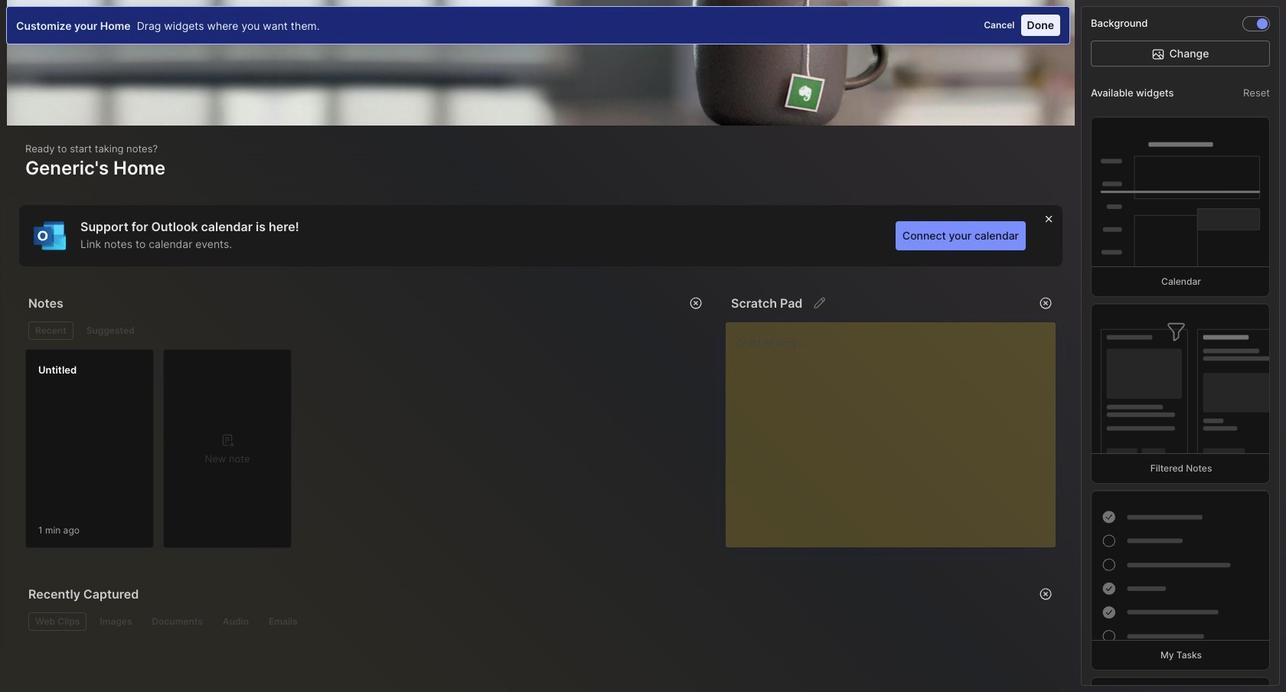 Task type: locate. For each thing, give the bounding box(es) containing it.
edit widget title image
[[813, 296, 828, 311]]



Task type: vqa. For each thing, say whether or not it's contained in the screenshot.
BACKGROUND "IMAGE"
yes



Task type: describe. For each thing, give the bounding box(es) containing it.
background image
[[1257, 18, 1268, 29]]



